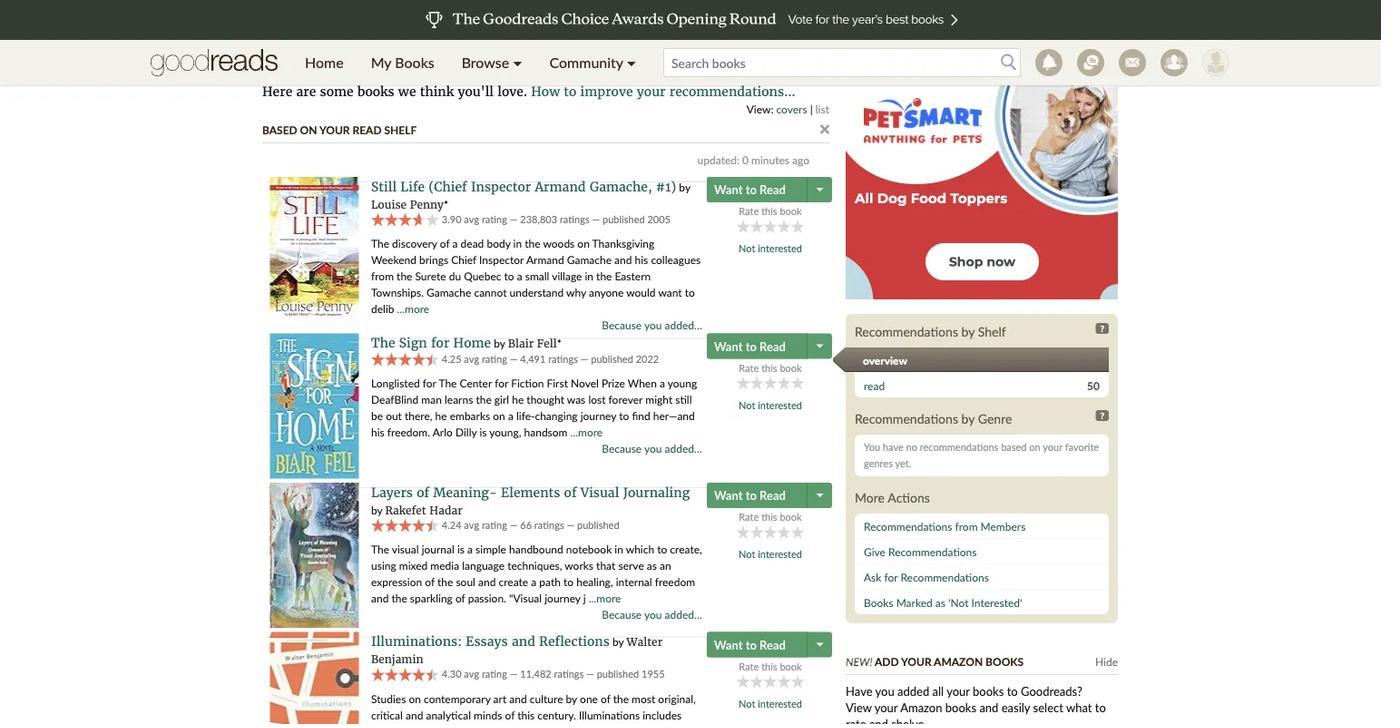 Task type: locate. For each thing, give the bounding box(es) containing it.
not interested link right create,
[[739, 548, 802, 561]]

1 horizontal spatial ▾
[[627, 54, 636, 71]]

3 book from the top
[[780, 511, 802, 523]]

his
[[635, 253, 648, 266], [371, 426, 385, 439]]

the left sign
[[371, 335, 395, 351]]

* right blair
[[557, 337, 562, 350]]

4 avg from the top
[[464, 668, 479, 680]]

gamache
[[567, 253, 612, 266], [427, 286, 471, 299]]

based
[[262, 123, 298, 136]]

armand inside 'still life (chief inspector armand gamache, #1) by louise penny *'
[[535, 178, 586, 195]]

1 horizontal spatial his
[[635, 253, 648, 266]]

1 vertical spatial ...more
[[571, 426, 603, 439]]

friend requests image
[[1161, 49, 1188, 76]]

3 want to read button from the top
[[707, 483, 810, 508]]

(chief
[[429, 178, 467, 195]]

the for sign
[[371, 335, 395, 351]]

you up walter at the left
[[645, 608, 662, 621]]

more
[[855, 490, 885, 505]]

0 horizontal spatial is
[[457, 543, 465, 556]]

?
[[1101, 323, 1105, 334], [1101, 410, 1105, 421]]

menu
[[291, 40, 650, 85]]

books up we
[[395, 54, 435, 71]]

1 vertical spatial ? link
[[1096, 410, 1109, 421]]

1 horizontal spatial gamache
[[567, 253, 612, 266]]

1 ? from the top
[[1101, 323, 1105, 334]]

easily
[[1002, 701, 1031, 715]]

the inside longlisted for the center for fiction first novel prize  when a young deafblind man learns the girl he thought was lost forever might still be out there, he embarks on a life-changing journey to find her—and his freedom.  arlo dilly is young, handsom
[[439, 377, 457, 390]]

want to read button for still life (chief inspector armand gamache, #1)
[[707, 177, 810, 202]]

the
[[371, 237, 389, 250], [371, 335, 395, 351], [439, 377, 457, 390], [371, 543, 389, 556]]

because for #1)
[[602, 319, 642, 332]]

— up novel
[[581, 353, 589, 365]]

community ▾ button
[[536, 40, 650, 85]]

journey down the lost
[[581, 409, 617, 423]]

love.
[[498, 83, 527, 99]]

1 horizontal spatial is
[[480, 426, 487, 439]]

3.90
[[442, 213, 462, 225]]

more actions
[[855, 490, 930, 505]]

what
[[1067, 701, 1093, 715]]

3 not interested link from the top
[[739, 548, 802, 561]]

recommendations for recommendations by shelf
[[855, 324, 959, 339]]

in up why
[[585, 270, 594, 283]]

1 horizontal spatial from
[[956, 520, 978, 533]]

rating up center
[[482, 353, 507, 365]]

0 vertical spatial armand
[[535, 178, 586, 195]]

the inside 'studies on contemporary art and culture by one of the most original, critical and analytical minds of this century. illuminations include'
[[613, 692, 629, 705]]

journaling
[[623, 484, 690, 501]]

0 vertical spatial because you added… link
[[602, 317, 703, 334]]

4 rate this book from the top
[[739, 660, 802, 673]]

? link up 50
[[1096, 323, 1109, 334]]

your inside you have no recommendations based on your favorite genres yet.
[[1043, 441, 1063, 453]]

want to read button
[[707, 177, 810, 202], [707, 334, 810, 359], [707, 483, 810, 508], [707, 632, 810, 658]]

4 want to read button from the top
[[707, 632, 810, 658]]

of up brings
[[440, 237, 450, 250]]

your
[[320, 123, 350, 136], [901, 655, 932, 668]]

recommendations up the "give recommendations"
[[864, 520, 953, 533]]

? link for recommendations by shelf
[[1096, 323, 1109, 334]]

on right woods
[[578, 237, 590, 250]]

you down the find
[[645, 442, 662, 455]]

0 vertical spatial because you added…
[[602, 319, 703, 332]]

1 vertical spatial armand
[[526, 253, 564, 266]]

how to improve your recommendations… link
[[531, 83, 796, 99]]

walter benjamin
[[371, 635, 663, 667]]

journey down path
[[545, 592, 581, 605]]

3 want from the top
[[714, 488, 743, 503]]

4.25 avg rating — 4,491 ratings
[[439, 353, 578, 365]]

2 because you added… from the top
[[602, 442, 703, 455]]

by
[[679, 180, 691, 193], [962, 324, 975, 339], [494, 337, 505, 350], [962, 411, 975, 426], [371, 503, 383, 517], [613, 635, 624, 649], [566, 692, 577, 705]]

sign
[[399, 335, 427, 351]]

rating up the simple
[[482, 519, 507, 531]]

rate for illuminations: essays and reflections
[[739, 660, 759, 673]]

1 vertical spatial because
[[602, 442, 642, 455]]

1 ▾ from the left
[[513, 54, 522, 71]]

not interested link right still
[[739, 399, 802, 411]]

3 not interested from the top
[[739, 548, 802, 561]]

rate for still life (chief inspector armand gamache, #1)
[[739, 205, 759, 217]]

books marked as 'not interested' link
[[855, 590, 1109, 616]]

inspector up 3.90 avg rating — 238,803 ratings
[[471, 178, 531, 195]]

0 vertical spatial ? link
[[1096, 323, 1109, 334]]

the inside the visual journal is a simple handbound notebook in which to create, using mixed media language techniques, works that serve as an expression of the soul and create a path to healing, internal freedom and the sparkling of passion.  "visual journey j
[[371, 543, 389, 556]]

3 because from the top
[[602, 608, 642, 621]]

chief
[[451, 253, 477, 266]]

of
[[440, 237, 450, 250], [417, 484, 430, 501], [564, 484, 577, 501], [425, 576, 435, 589], [456, 592, 465, 605], [601, 692, 611, 705], [505, 709, 515, 722]]

not interested link down 'minutes'
[[739, 242, 802, 255]]

0 horizontal spatial shelf
[[384, 123, 417, 136]]

layers of meaning- elements of visual journaling image
[[270, 483, 359, 628]]

how
[[531, 83, 560, 99]]

0 vertical spatial added…
[[665, 319, 703, 332]]

0 vertical spatial is
[[480, 426, 487, 439]]

...more for inspector
[[397, 302, 430, 315]]

recommendations up books marked as 'not interested'
[[901, 571, 989, 584]]

1 horizontal spatial as
[[936, 596, 946, 609]]

2 rating from the top
[[482, 353, 507, 365]]

2 vertical spatial because you added… link
[[602, 607, 703, 623]]

walter
[[627, 635, 663, 650]]

is right dilly
[[480, 426, 487, 439]]

0 horizontal spatial your
[[320, 123, 350, 136]]

1 rating from the top
[[482, 213, 507, 225]]

1 vertical spatial shelf
[[978, 324, 1007, 339]]

thanksgiving
[[592, 237, 655, 250]]

life-
[[516, 409, 535, 423]]

he right girl
[[512, 393, 524, 406]]

1 rate from the top
[[739, 205, 759, 217]]

2 vertical spatial in
[[615, 543, 624, 556]]

you for the sign for home
[[645, 442, 662, 455]]

1 vertical spatial ?
[[1101, 410, 1105, 421]]

0 vertical spatial ...more
[[397, 302, 430, 315]]

want down updated:
[[714, 182, 743, 197]]

on inside you have no recommendations based on your favorite genres yet.
[[1030, 441, 1041, 453]]

1 vertical spatial amazon
[[901, 701, 943, 715]]

no
[[907, 441, 918, 453]]

not interested link for layers of meaning- elements of visual journaling
[[739, 548, 802, 561]]

by inside 'studies on contemporary art and culture by one of the most original, critical and analytical minds of this century. illuminations include'
[[566, 692, 577, 705]]

3 want to read from the top
[[714, 488, 786, 503]]

of down soul
[[456, 592, 465, 605]]

1 want to read button from the top
[[707, 177, 810, 202]]

0 vertical spatial books
[[395, 54, 435, 71]]

not for layers of meaning- elements of visual journaling
[[739, 548, 756, 561]]

1 vertical spatial journey
[[545, 592, 581, 605]]

want right walter at the left
[[714, 638, 743, 652]]

1 because you added… from the top
[[602, 319, 703, 332]]

on
[[300, 123, 317, 136], [578, 237, 590, 250], [493, 409, 505, 423], [1030, 441, 1041, 453], [409, 692, 421, 705]]

on right "based"
[[1030, 441, 1041, 453]]

4 not interested link from the top
[[739, 698, 802, 710]]

a left path
[[531, 576, 537, 589]]

published left 1955
[[597, 668, 639, 680]]

not interested right still
[[739, 399, 802, 411]]

want for the sign for home
[[714, 339, 743, 354]]

by up the overview link
[[962, 324, 975, 339]]

by left one
[[566, 692, 577, 705]]

0 vertical spatial his
[[635, 253, 648, 266]]

0 vertical spatial shelf
[[384, 123, 417, 136]]

read for still life (chief inspector armand gamache, #1)
[[760, 182, 786, 197]]

3 because you added… from the top
[[602, 608, 703, 621]]

ratings for illuminations: essays and reflections
[[554, 668, 584, 680]]

1 vertical spatial home
[[453, 335, 491, 351]]

sparkling
[[410, 592, 453, 605]]

4 interested from the top
[[758, 698, 802, 710]]

recommendations inside 'link'
[[864, 520, 953, 533]]

1 not interested from the top
[[739, 242, 802, 255]]

2 vertical spatial because you added…
[[602, 608, 703, 621]]

0 horizontal spatial from
[[371, 270, 394, 283]]

of left visual
[[564, 484, 577, 501]]

not right original,
[[739, 698, 756, 710]]

books down ask
[[864, 596, 894, 609]]

and down the expression
[[371, 592, 389, 605]]

4.30 avg rating — 11,482 ratings
[[439, 668, 584, 680]]

recommendations for recommendations
[[255, 35, 427, 58]]

1 vertical spatial he
[[435, 409, 447, 423]]

2005
[[648, 213, 671, 225]]

0 vertical spatial home
[[305, 54, 344, 71]]

2 vertical spatial ...more link
[[589, 592, 621, 605]]

inspector
[[471, 178, 531, 195], [479, 253, 524, 266]]

2 want to read button from the top
[[707, 334, 810, 359]]

2 ▾ from the left
[[627, 54, 636, 71]]

3 interested from the top
[[758, 548, 802, 561]]

books down my
[[358, 83, 395, 99]]

the down 'media'
[[438, 576, 453, 589]]

2 rate this book from the top
[[739, 362, 802, 374]]

avg down the "the sign for home by blair fell *"
[[464, 353, 479, 365]]

because you added…
[[602, 319, 703, 332], [602, 442, 703, 455], [602, 608, 703, 621]]

because up — published 2022 on the left
[[602, 319, 642, 332]]

0 horizontal spatial home
[[305, 54, 344, 71]]

this for layers of meaning- elements of visual journaling
[[762, 511, 778, 523]]

▾ up love.
[[513, 54, 522, 71]]

1 horizontal spatial in
[[585, 270, 594, 283]]

0 vertical spatial from
[[371, 270, 394, 283]]

2 added… from the top
[[665, 442, 703, 455]]

0 vertical spatial as
[[647, 559, 657, 572]]

0 vertical spatial he
[[512, 393, 524, 406]]

2 vertical spatial books
[[946, 701, 977, 715]]

rate for the sign for home
[[739, 362, 759, 374]]

from up give recommendations link
[[956, 520, 978, 533]]

books inside "here are some books we think you'll love. how to improve your recommendations… view: covers | list"
[[358, 83, 395, 99]]

rate this book for illuminations: essays and reflections
[[739, 660, 802, 673]]

home inside menu
[[305, 54, 344, 71]]

first
[[547, 377, 568, 390]]

1 vertical spatial his
[[371, 426, 385, 439]]

to
[[564, 83, 577, 99], [746, 182, 757, 197], [504, 270, 514, 283], [685, 286, 695, 299], [746, 339, 757, 354], [619, 409, 629, 423], [746, 488, 757, 503], [657, 543, 668, 556], [564, 576, 574, 589], [746, 638, 757, 652], [1007, 685, 1018, 699], [1096, 701, 1107, 715]]

▾ up improve at top
[[627, 54, 636, 71]]

notifications image
[[1036, 49, 1063, 76]]

1 vertical spatial because you added… link
[[602, 441, 703, 457]]

books up easily
[[973, 685, 1004, 699]]

inspector inside 'still life (chief inspector armand gamache, #1) by louise penny *'
[[471, 178, 531, 195]]

2 vertical spatial books
[[986, 655, 1024, 668]]

recommendations by genre
[[855, 411, 1013, 426]]

in right body on the left of the page
[[513, 237, 522, 250]]

rating for illuminations: essays and reflections
[[482, 668, 507, 680]]

the sign for home image
[[270, 334, 359, 479]]

2 ? from the top
[[1101, 410, 1105, 421]]

1 horizontal spatial shelf
[[978, 324, 1007, 339]]

1 avg from the top
[[464, 213, 479, 225]]

embarks
[[450, 409, 490, 423]]

gamache up village
[[567, 253, 612, 266]]

0 vertical spatial *
[[444, 197, 449, 211]]

journal
[[422, 543, 455, 556]]

0 horizontal spatial in
[[513, 237, 522, 250]]

ratings up woods
[[560, 213, 590, 225]]

0 vertical spatial gamache
[[567, 253, 612, 266]]

3 rating from the top
[[482, 519, 507, 531]]

home up 4.25
[[453, 335, 491, 351]]

— left 11,482
[[510, 668, 518, 680]]

recommendations up "some"
[[255, 35, 427, 58]]

1 not interested link from the top
[[739, 242, 802, 255]]

gamache,
[[590, 178, 652, 195]]

1 horizontal spatial *
[[557, 337, 562, 350]]

the down the "238,803"
[[525, 237, 541, 250]]

by inside 'still life (chief inspector armand gamache, #1) by louise penny *'
[[679, 180, 691, 193]]

armand up the "238,803"
[[535, 178, 586, 195]]

1 vertical spatial because you added…
[[602, 442, 703, 455]]

0
[[743, 153, 749, 166]]

handbound
[[509, 543, 564, 556]]

updated:
[[698, 153, 740, 166]]

your right improve at top
[[637, 83, 666, 99]]

3 because you added… link from the top
[[602, 607, 703, 623]]

1 vertical spatial from
[[956, 520, 978, 533]]

avg for illuminations: essays and reflections
[[464, 668, 479, 680]]

4 book from the top
[[780, 660, 802, 673]]

Search for books to add to your shelves search field
[[664, 48, 1021, 77]]

browse ▾
[[462, 54, 522, 71]]

rating
[[482, 213, 507, 225], [482, 353, 507, 365], [482, 519, 507, 531], [482, 668, 507, 680]]

visual
[[392, 543, 419, 556]]

0 horizontal spatial he
[[435, 409, 447, 423]]

1 rate this book from the top
[[739, 205, 802, 217]]

1 want to read from the top
[[714, 182, 786, 197]]

your down "some"
[[320, 123, 350, 136]]

by up 4.25 avg rating — 4,491 ratings
[[494, 337, 505, 350]]

2 horizontal spatial books
[[986, 655, 1024, 668]]

amazon inside have you added all your books to goodreads? view your amazon books and easily select what to rate and shelve.
[[901, 701, 943, 715]]

ratings down fell
[[548, 353, 578, 365]]

not for the sign for home
[[739, 399, 756, 411]]

2 want from the top
[[714, 339, 743, 354]]

his inside the discovery of a dead body in the woods on thanksgiving weekend brings chief inspector armand gamache and his colleagues from the surete du quebec to a small village in the eastern townships. gamache cannot understand why anyone would want to delib
[[635, 253, 648, 266]]

4 want to read from the top
[[714, 638, 786, 652]]

added… for fell
[[665, 442, 703, 455]]

0 horizontal spatial gamache
[[427, 286, 471, 299]]

avg right 3.90
[[464, 213, 479, 225]]

1 because from the top
[[602, 319, 642, 332]]

and down thanksgiving
[[615, 253, 632, 266]]

based
[[1001, 441, 1027, 453]]

favorite
[[1066, 441, 1100, 453]]

1 vertical spatial is
[[457, 543, 465, 556]]

not interested for layers of meaning- elements of visual journaling
[[739, 548, 802, 561]]

my books link
[[357, 40, 448, 85]]

rate this book
[[739, 205, 802, 217], [739, 362, 802, 374], [739, 511, 802, 523], [739, 660, 802, 673]]

as left an
[[647, 559, 657, 572]]

read
[[353, 123, 382, 136], [760, 182, 786, 197], [760, 339, 786, 354], [760, 488, 786, 503], [760, 638, 786, 652]]

benjamin
[[371, 653, 423, 667]]

this inside 'studies on contemporary art and culture by one of the most original, critical and analytical minds of this century. illuminations include'
[[518, 709, 535, 722]]

2 avg from the top
[[464, 353, 479, 365]]

to inside "here are some books we think you'll love. how to improve your recommendations… view: covers | list"
[[564, 83, 577, 99]]

0 horizontal spatial ▾
[[513, 54, 522, 71]]

published up notebook
[[577, 519, 620, 531]]

1 book from the top
[[780, 205, 802, 217]]

1 want from the top
[[714, 182, 743, 197]]

book for illuminations: essays and reflections
[[780, 660, 802, 673]]

0 horizontal spatial his
[[371, 426, 385, 439]]

want right journaling
[[714, 488, 743, 503]]

1 vertical spatial *
[[557, 337, 562, 350]]

2 not interested from the top
[[739, 399, 802, 411]]

2 because you added… link from the top
[[602, 441, 703, 457]]

added… down her—and
[[665, 442, 703, 455]]

which
[[626, 543, 655, 556]]

1 ? link from the top
[[1096, 323, 1109, 334]]

book for the sign for home
[[780, 362, 802, 374]]

his down be
[[371, 426, 385, 439]]

2 not interested link from the top
[[739, 399, 802, 411]]

0 vertical spatial inspector
[[471, 178, 531, 195]]

amazon up the all at the bottom right of the page
[[934, 655, 983, 668]]

village
[[552, 270, 582, 283]]

...more down townships.
[[397, 302, 430, 315]]

▾ inside popup button
[[513, 54, 522, 71]]

▾ for browse ▾
[[513, 54, 522, 71]]

*
[[444, 197, 449, 211], [557, 337, 562, 350]]

0 vertical spatial ...more link
[[397, 302, 430, 315]]

think
[[420, 83, 454, 99]]

new!
[[846, 655, 873, 668]]

2 horizontal spatial in
[[615, 543, 624, 556]]

eastern
[[615, 270, 651, 283]]

2 vertical spatial added…
[[665, 608, 703, 621]]

interested for the sign for home
[[758, 399, 802, 411]]

not right create,
[[739, 548, 756, 561]]

4.24
[[442, 519, 462, 531]]

his up eastern
[[635, 253, 648, 266]]

because you added… link up walter at the left
[[602, 607, 703, 623]]

4 want from the top
[[714, 638, 743, 652]]

4 rating from the top
[[482, 668, 507, 680]]

2 ? link from the top
[[1096, 410, 1109, 421]]

— published
[[564, 519, 620, 531]]

2 book from the top
[[780, 362, 802, 374]]

handsom
[[524, 426, 568, 439]]

hadar
[[430, 503, 463, 517]]

1 interested from the top
[[758, 242, 802, 255]]

4.25
[[442, 353, 462, 365]]

on inside the discovery of a dead body in the woods on thanksgiving weekend brings chief inspector armand gamache and his colleagues from the surete du quebec to a small village in the eastern townships. gamache cannot understand why anyone would want to delib
[[578, 237, 590, 250]]

have you added all your books to goodreads? view your amazon books and easily select what to rate and shelve.
[[846, 685, 1107, 724]]

published up thanksgiving
[[603, 213, 645, 225]]

the inside the discovery of a dead body in the woods on thanksgiving weekend brings chief inspector armand gamache and his colleagues from the surete du quebec to a small village in the eastern townships. gamache cannot understand why anyone would want to delib
[[371, 237, 389, 250]]

recommendations up no
[[855, 411, 959, 426]]

1 not from the top
[[739, 242, 756, 255]]

2 rate from the top
[[739, 362, 759, 374]]

want to read button for illuminations: essays and reflections
[[707, 632, 810, 658]]

2 want to read from the top
[[714, 339, 786, 354]]

3 avg from the top
[[464, 519, 479, 531]]

3 rate this book from the top
[[739, 511, 802, 523]]

rate this book for still life (chief inspector armand gamache, #1)
[[739, 205, 802, 217]]

0 horizontal spatial as
[[647, 559, 657, 572]]

ratings right 66
[[535, 519, 564, 531]]

0 vertical spatial because
[[602, 319, 642, 332]]

learns
[[445, 393, 473, 406]]

not interested left view
[[739, 698, 802, 710]]

1 vertical spatial in
[[585, 270, 594, 283]]

1 vertical spatial as
[[936, 596, 946, 609]]

this for still life (chief inspector armand gamache, #1)
[[762, 205, 778, 217]]

my group discussions image
[[1078, 49, 1105, 76]]

not interested for illuminations: essays and reflections
[[739, 698, 802, 710]]

0 horizontal spatial *
[[444, 197, 449, 211]]

1 vertical spatial ...more link
[[571, 426, 603, 439]]

he up arlo
[[435, 409, 447, 423]]

...more link down was
[[571, 426, 603, 439]]

inbox image
[[1119, 49, 1147, 76]]

advertisement region
[[251, 0, 1131, 22], [846, 73, 1118, 300]]

recommendations up overview
[[855, 324, 959, 339]]

3 rate from the top
[[739, 511, 759, 523]]

avg
[[464, 213, 479, 225], [464, 353, 479, 365], [464, 519, 479, 531], [464, 668, 479, 680]]

* inside 'still life (chief inspector armand gamache, #1) by louise penny *'
[[444, 197, 449, 211]]

4 not interested from the top
[[739, 698, 802, 710]]

my books
[[371, 54, 435, 71]]

"visual
[[509, 592, 542, 605]]

0 vertical spatial journey
[[581, 409, 617, 423]]

actions
[[888, 490, 930, 505]]

published for the sign for home
[[591, 353, 634, 365]]

1 added… from the top
[[665, 319, 703, 332]]

reflections
[[539, 634, 610, 650]]

rate for layers of meaning- elements of visual journaling
[[739, 511, 759, 523]]

interested for illuminations: essays and reflections
[[758, 698, 802, 710]]

not interested link for the sign for home
[[739, 399, 802, 411]]

1 horizontal spatial your
[[901, 655, 932, 668]]

not right still
[[739, 399, 756, 411]]

4 rate from the top
[[739, 660, 759, 673]]

the up the illuminations
[[613, 692, 629, 705]]

2 because from the top
[[602, 442, 642, 455]]

and inside the discovery of a dead body in the woods on thanksgiving weekend brings chief inspector armand gamache and his colleagues from the surete du quebec to a small village in the eastern townships. gamache cannot understand why anyone would want to delib
[[615, 253, 632, 266]]

view:
[[747, 102, 774, 115]]

11,482
[[520, 668, 552, 680]]

your left favorite
[[1043, 441, 1063, 453]]

want to read for layers of meaning- elements of visual journaling
[[714, 488, 786, 503]]

by inside the "the sign for home by blair fell *"
[[494, 337, 505, 350]]

on right based
[[300, 123, 317, 136]]

...more link down healing,
[[589, 592, 621, 605]]

in up serve
[[615, 543, 624, 556]]

not interested link left view
[[739, 698, 802, 710]]

and right art
[[510, 692, 527, 705]]

4 not from the top
[[739, 698, 756, 710]]

1 vertical spatial inspector
[[479, 253, 524, 266]]

books up easily
[[986, 655, 1024, 668]]

anyone
[[589, 286, 624, 299]]

...more down was
[[571, 426, 603, 439]]

2 vertical spatial because
[[602, 608, 642, 621]]

read for layers of meaning- elements of visual journaling
[[760, 488, 786, 503]]

2 not from the top
[[739, 399, 756, 411]]

fell
[[537, 337, 557, 351]]

1 vertical spatial added…
[[665, 442, 703, 455]]

illuminations:
[[371, 634, 462, 650]]

in
[[513, 237, 522, 250], [585, 270, 594, 283], [615, 543, 624, 556]]

1 because you added… link from the top
[[602, 317, 703, 334]]

because for fell
[[602, 442, 642, 455]]

3 not from the top
[[739, 548, 756, 561]]

0 vertical spatial books
[[358, 83, 395, 99]]

1 horizontal spatial books
[[864, 596, 894, 609]]

3 added… from the top
[[665, 608, 703, 621]]

published for illuminations: essays and reflections
[[597, 668, 639, 680]]

0 vertical spatial your
[[320, 123, 350, 136]]

recommendations
[[920, 441, 999, 453]]

0 vertical spatial ?
[[1101, 323, 1105, 334]]

language
[[462, 559, 505, 572]]

2 interested from the top
[[758, 399, 802, 411]]

because you added… down the find
[[602, 442, 703, 455]]

because down internal
[[602, 608, 642, 621]]

read for the sign for home
[[760, 339, 786, 354]]

...more link down townships.
[[397, 302, 430, 315]]

— up one
[[587, 668, 594, 680]]

1 vertical spatial your
[[901, 655, 932, 668]]

armand
[[535, 178, 586, 195], [526, 253, 564, 266]]

the inside longlisted for the center for fiction first novel prize  when a young deafblind man learns the girl he thought was lost forever might still be out there, he embarks on a life-changing journey to find her—and his freedom.  arlo dilly is young, handsom
[[476, 393, 492, 406]]

▾ inside dropdown button
[[627, 54, 636, 71]]

rate
[[846, 717, 867, 724]]



Task type: describe. For each thing, give the bounding box(es) containing it.
have
[[883, 441, 904, 453]]

for up girl
[[495, 377, 508, 390]]

this for the sign for home
[[762, 362, 778, 374]]

give recommendations link
[[855, 539, 1109, 565]]

'not
[[949, 596, 969, 609]]

why
[[567, 286, 586, 299]]

of down art
[[505, 709, 515, 722]]

— down blair
[[510, 353, 518, 365]]

life
[[401, 178, 425, 195]]

works
[[565, 559, 594, 572]]

not for illuminations: essays and reflections
[[739, 698, 756, 710]]

because you added… for #1)
[[602, 319, 703, 332]]

ratings for still life (chief inspector armand gamache, #1)
[[560, 213, 590, 225]]

of up rakefet hadar link
[[417, 484, 430, 501]]

published for layers of meaning- elements of visual journaling
[[577, 519, 620, 531]]

passion.
[[468, 592, 507, 605]]

your for on
[[320, 123, 350, 136]]

and right rate
[[870, 717, 889, 724]]

a up might
[[660, 377, 665, 390]]

— left 66
[[510, 519, 518, 531]]

is inside longlisted for the center for fiction first novel prize  when a young deafblind man learns the girl he thought was lost forever might still be out there, he embarks on a life-changing journey to find her—and his freedom.  arlo dilly is young, handsom
[[480, 426, 487, 439]]

0 vertical spatial amazon
[[934, 655, 983, 668]]

have
[[846, 685, 873, 699]]

— published 1955
[[584, 668, 665, 680]]

using
[[371, 559, 396, 572]]

the visual journal is a simple handbound notebook in which to create, using mixed media language techniques, works that serve as an expression of the soul and create a path to healing, internal freedom and the sparkling of passion.  "visual journey j
[[371, 543, 703, 605]]

want to read for the sign for home
[[714, 339, 786, 354]]

be
[[371, 409, 383, 423]]

1 vertical spatial books
[[973, 685, 1004, 699]]

delib
[[371, 302, 394, 315]]

read for illuminations: essays and reflections
[[760, 638, 786, 652]]

added… for #1)
[[665, 319, 703, 332]]

analytical
[[426, 709, 471, 722]]

1 vertical spatial advertisement region
[[846, 73, 1118, 300]]

interested'
[[972, 596, 1023, 609]]

book for layers of meaning- elements of visual journaling
[[780, 511, 802, 523]]

— up notebook
[[567, 519, 575, 531]]

notebook
[[566, 543, 612, 556]]

still
[[371, 178, 397, 195]]

my
[[371, 54, 391, 71]]

is inside the visual journal is a simple handbound notebook in which to create, using mixed media language techniques, works that serve as an expression of the soul and create a path to healing, internal freedom and the sparkling of passion.  "visual journey j
[[457, 543, 465, 556]]

and up 4.30 avg rating — 11,482 ratings
[[512, 634, 535, 650]]

you for layers of meaning- elements of visual journaling
[[645, 608, 662, 621]]

freedom
[[655, 576, 695, 589]]

layers of meaning- elements of visual journaling by rakefet hadar
[[371, 484, 690, 517]]

4,491
[[520, 353, 546, 365]]

louise
[[371, 197, 407, 212]]

want to read for still life (chief inspector armand gamache, #1)
[[714, 182, 786, 197]]

critical
[[371, 709, 403, 722]]

to inside longlisted for the center for fiction first novel prize  when a young deafblind man learns the girl he thought was lost forever might still be out there, he embarks on a life-changing journey to find her—and his freedom.  arlo dilly is young, handsom
[[619, 409, 629, 423]]

because you added… link for fell
[[602, 441, 703, 457]]

not interested link for still life (chief inspector armand gamache, #1)
[[739, 242, 802, 255]]

man
[[422, 393, 442, 406]]

rating for the sign for home
[[482, 353, 507, 365]]

by inside the layers of meaning- elements of visual journaling by rakefet hadar
[[371, 503, 383, 517]]

the up townships.
[[397, 270, 413, 283]]

* inside the "the sign for home by blair fell *"
[[557, 337, 562, 350]]

on inside 'studies on contemporary art and culture by one of the most original, critical and analytical minds of this century. illuminations include'
[[409, 692, 421, 705]]

you
[[864, 441, 881, 453]]

and right critical
[[406, 709, 423, 722]]

the up anyone
[[597, 270, 612, 283]]

book for still life (chief inspector armand gamache, #1)
[[780, 205, 802, 217]]

would
[[627, 286, 656, 299]]

you inside have you added all your books to goodreads? view your amazon books and easily select what to rate and shelve.
[[876, 685, 895, 699]]

want for layers of meaning- elements of visual journaling
[[714, 488, 743, 503]]

marked
[[897, 596, 933, 609]]

want to read button for the sign for home
[[707, 334, 810, 359]]

and left easily
[[980, 701, 999, 715]]

discovery
[[392, 237, 437, 250]]

recommendations for recommendations from members
[[864, 520, 953, 533]]

colleagues
[[651, 253, 701, 266]]

the for discovery
[[371, 237, 389, 250]]

blair
[[508, 337, 534, 351]]

2 vertical spatial ...more
[[589, 592, 621, 605]]

minds
[[474, 709, 502, 722]]

illuminations
[[579, 709, 640, 722]]

recommendations for recommendations by genre
[[855, 411, 959, 426]]

all
[[933, 685, 944, 699]]

add
[[875, 655, 899, 668]]

want for illuminations: essays and reflections
[[714, 638, 743, 652]]

...more link for inspector
[[397, 302, 430, 315]]

woods
[[543, 237, 575, 250]]

your for add
[[901, 655, 932, 668]]

the for visual
[[371, 543, 389, 556]]

not interested link for illuminations: essays and reflections
[[739, 698, 802, 710]]

because you added… link for #1)
[[602, 317, 703, 334]]

there,
[[405, 409, 433, 423]]

home link
[[291, 40, 357, 85]]

covers link
[[777, 102, 808, 115]]

thought
[[527, 393, 565, 406]]

most
[[632, 692, 656, 705]]

on inside longlisted for the center for fiction first novel prize  when a young deafblind man learns the girl he thought was lost forever might still be out there, he embarks on a life-changing journey to find her—and his freedom.  arlo dilly is young, handsom
[[493, 409, 505, 423]]

an
[[660, 559, 672, 572]]

ratings for layers of meaning- elements of visual journaling
[[535, 519, 564, 531]]

rate this book for layers of meaning- elements of visual journaling
[[739, 511, 802, 523]]

for up 'man'
[[423, 377, 436, 390]]

we
[[398, 83, 416, 99]]

not interested for still life (chief inspector armand gamache, #1)
[[739, 242, 802, 255]]

|
[[810, 102, 813, 115]]

a left small
[[517, 270, 523, 283]]

want to read for illuminations: essays and reflections
[[714, 638, 786, 652]]

▾ for community ▾
[[627, 54, 636, 71]]

rating for layers of meaning- elements of visual journaling
[[482, 519, 507, 531]]

2022
[[636, 353, 659, 365]]

here are some books we think you'll love. how to improve your recommendations… view: covers | list
[[262, 83, 830, 115]]

avg for layers of meaning- elements of visual journaling
[[464, 519, 479, 531]]

art
[[494, 692, 507, 705]]

your right the all at the bottom right of the page
[[947, 685, 970, 699]]

changing
[[535, 409, 578, 423]]

one
[[580, 692, 598, 705]]

from inside 'link'
[[956, 520, 978, 533]]

menu containing home
[[291, 40, 650, 85]]

1 vertical spatial books
[[864, 596, 894, 609]]

— published 2005
[[590, 213, 671, 225]]

for up 4.25
[[431, 335, 450, 351]]

0 vertical spatial advertisement region
[[251, 0, 1131, 22]]

not for still life (chief inspector armand gamache, #1)
[[739, 242, 756, 255]]

browse
[[462, 54, 509, 71]]

delete image
[[821, 125, 830, 134]]

the down the expression
[[392, 592, 407, 605]]

1 vertical spatial gamache
[[427, 286, 471, 299]]

this for illuminations: essays and reflections
[[762, 660, 778, 673]]

not interested for the sign for home
[[739, 399, 802, 411]]

of inside the discovery of a dead body in the woods on thanksgiving weekend brings chief inspector armand gamache and his colleagues from the surete du quebec to a small village in the eastern townships. gamache cannot understand why anyone would want to delib
[[440, 237, 450, 250]]

recommendations up ask for recommendations
[[889, 545, 977, 558]]

genre
[[978, 411, 1013, 426]]

0 vertical spatial in
[[513, 237, 522, 250]]

mixed
[[399, 559, 428, 572]]

recommendations from members
[[864, 520, 1026, 533]]

his inside longlisted for the center for fiction first novel prize  when a young deafblind man learns the girl he thought was lost forever might still be out there, he embarks on a life-changing journey to find her—and his freedom.  arlo dilly is young, handsom
[[371, 426, 385, 439]]

novel
[[571, 377, 599, 390]]

rating for still life (chief inspector armand gamache, #1)
[[482, 213, 507, 225]]

give recommendations
[[864, 545, 977, 558]]

some
[[320, 83, 354, 99]]

? link for recommendations by genre
[[1096, 410, 1109, 421]]

rakefet
[[385, 503, 426, 517]]

ratings for the sign for home
[[548, 353, 578, 365]]

of up the sparkling
[[425, 576, 435, 589]]

published for still life (chief inspector armand gamache, #1)
[[603, 213, 645, 225]]

0 horizontal spatial books
[[395, 54, 435, 71]]

for right ask
[[885, 571, 898, 584]]

avg for the sign for home
[[464, 353, 479, 365]]

prize
[[602, 377, 625, 390]]

...more for home
[[571, 426, 603, 439]]

ask for recommendations link
[[855, 565, 1109, 590]]

quebec
[[464, 270, 502, 283]]

ask for recommendations
[[864, 571, 989, 584]]

arlo
[[433, 426, 453, 439]]

you for still life (chief inspector armand gamache, #1)
[[645, 319, 662, 332]]

a left the simple
[[468, 543, 473, 556]]

as inside the visual journal is a simple handbound notebook in which to create, using mixed media language techniques, works that serve as an expression of the soul and create a path to healing, internal freedom and the sparkling of passion.  "visual journey j
[[647, 559, 657, 572]]

lost
[[589, 393, 606, 406]]

1 horizontal spatial he
[[512, 393, 524, 406]]

journey inside longlisted for the center for fiction first novel prize  when a young deafblind man learns the girl he thought was lost forever might still be out there, he embarks on a life-changing journey to find her—and his freedom.  arlo dilly is young, handsom
[[581, 409, 617, 423]]

still life image
[[270, 177, 359, 322]]

girl
[[495, 393, 509, 406]]

journey inside the visual journal is a simple handbound notebook in which to create, using mixed media language techniques, works that serve as an expression of the soul and create a path to healing, internal freedom and the sparkling of passion.  "visual journey j
[[545, 592, 581, 605]]

longlisted for the center for fiction first novel prize  when a young deafblind man learns the girl he thought was lost forever might still be out there, he embarks on a life-changing journey to find her—and his freedom.  arlo dilly is young, handsom
[[371, 377, 697, 439]]

meaning-
[[433, 484, 497, 501]]

1 horizontal spatial home
[[453, 335, 491, 351]]

avg for still life (chief inspector armand gamache, #1)
[[464, 213, 479, 225]]

Search books text field
[[664, 48, 1021, 77]]

interested for layers of meaning- elements of visual journaling
[[758, 548, 802, 561]]

still life (chief inspector armand gamache, #1) by louise penny *
[[371, 178, 691, 212]]

a left dead
[[453, 237, 458, 250]]

are
[[296, 83, 316, 99]]

in inside the visual journal is a simple handbound notebook in which to create, using mixed media language techniques, works that serve as an expression of the soul and create a path to healing, internal freedom and the sparkling of passion.  "visual journey j
[[615, 543, 624, 556]]

of right one
[[601, 692, 611, 705]]

want to read button for layers of meaning- elements of visual journaling
[[707, 483, 810, 508]]

inspector inside the discovery of a dead body in the woods on thanksgiving weekend brings chief inspector armand gamache and his colleagues from the surete du quebec to a small village in the eastern townships. gamache cannot understand why anyone would want to delib
[[479, 253, 524, 266]]

armand inside the discovery of a dead body in the woods on thanksgiving weekend brings chief inspector armand gamache and his colleagues from the surete du quebec to a small village in the eastern townships. gamache cannot understand why anyone would want to delib
[[526, 253, 564, 266]]

want for still life (chief inspector armand gamache, #1)
[[714, 182, 743, 197]]

rate this book for the sign for home
[[739, 362, 802, 374]]

ruby anderson image
[[1203, 49, 1230, 76]]

shelve.
[[892, 717, 927, 724]]

your inside "here are some books we think you'll love. how to improve your recommendations… view: covers | list"
[[637, 83, 666, 99]]

hide
[[1096, 655, 1118, 668]]

and up the passion.
[[478, 576, 496, 589]]

#1)
[[656, 178, 677, 195]]

because you added… for fell
[[602, 442, 703, 455]]

members
[[981, 520, 1026, 533]]

by inside 'illuminations: essays and reflections by'
[[613, 635, 624, 649]]

deafblind
[[371, 393, 419, 406]]

illuminations: essays and reflections image
[[270, 632, 359, 724]]

from inside the discovery of a dead body in the woods on thanksgiving weekend brings chief inspector armand gamache and his colleagues from the surete du quebec to a small village in the eastern townships. gamache cannot understand why anyone would want to delib
[[371, 270, 394, 283]]

a left life-
[[508, 409, 514, 423]]

— up thanksgiving
[[592, 213, 600, 225]]

her—and
[[653, 409, 695, 423]]

...more link for home
[[571, 426, 603, 439]]

small
[[525, 270, 550, 283]]

by left genre
[[962, 411, 975, 426]]

? for genre
[[1101, 410, 1105, 421]]

visual
[[581, 484, 620, 501]]

walter benjamin link
[[371, 635, 663, 667]]

your up shelve.
[[875, 701, 898, 715]]

interested for still life (chief inspector armand gamache, #1)
[[758, 242, 802, 255]]

? for shelf
[[1101, 323, 1105, 334]]

recommendations from members link
[[855, 514, 1109, 539]]

techniques,
[[508, 559, 562, 572]]

— left the "238,803"
[[510, 213, 518, 225]]

still
[[676, 393, 692, 406]]

50
[[1088, 379, 1100, 392]]

give
[[864, 545, 886, 558]]

you'll
[[458, 83, 494, 99]]



Task type: vqa. For each thing, say whether or not it's contained in the screenshot.
ADAMS-
no



